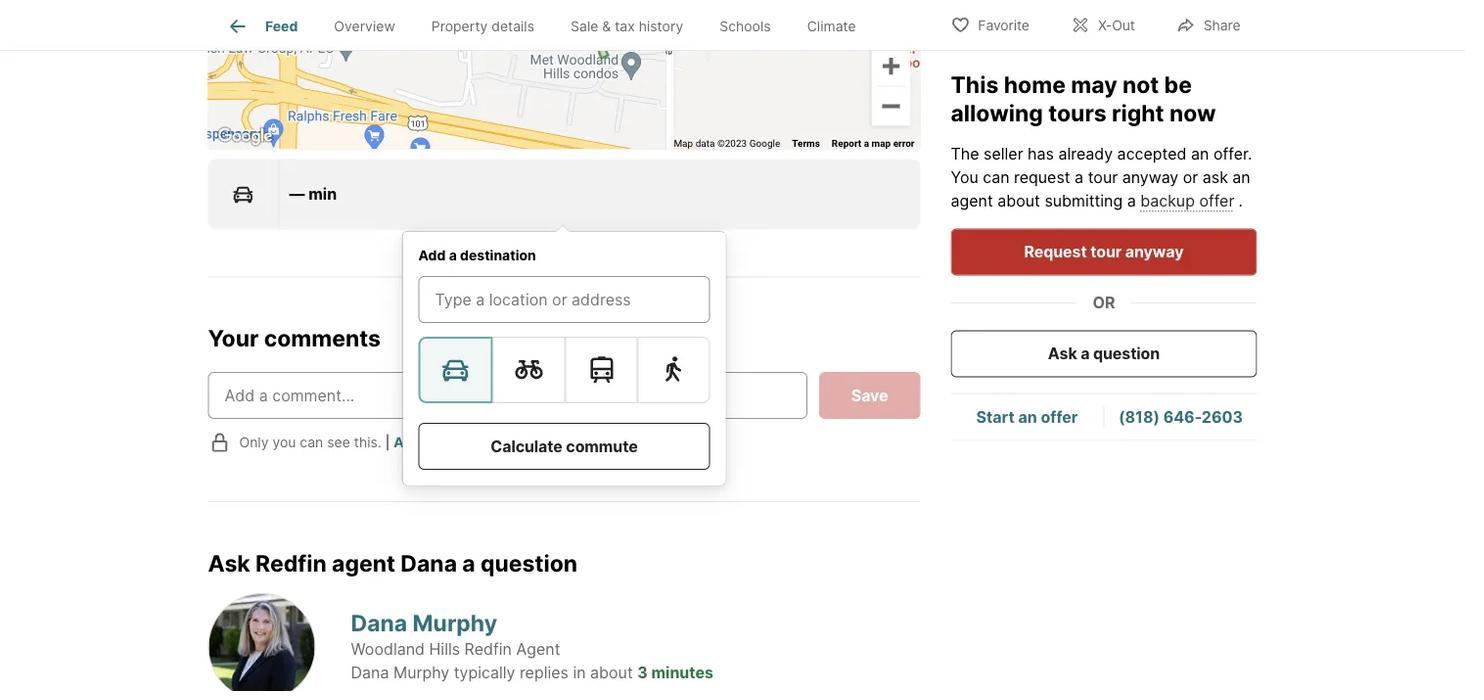 Task type: describe. For each thing, give the bounding box(es) containing it.
property details tab
[[413, 3, 553, 50]]

report a map error link
[[832, 137, 915, 149]]

has
[[1028, 144, 1054, 163]]

your
[[208, 324, 259, 352]]

already
[[1059, 144, 1113, 163]]

request
[[1014, 168, 1070, 187]]

sale & tax history
[[571, 18, 683, 35]]

hills
[[429, 639, 460, 658]]

feed
[[265, 18, 298, 35]]

1 vertical spatial dana
[[351, 609, 407, 637]]

an agent about submitting a backup offer .
[[951, 168, 1251, 210]]

redfin inside dana murphy woodland hills redfin agent dana murphy typically replies in about 3 minutes
[[465, 639, 512, 658]]

dana murphy link
[[351, 609, 497, 637]]

data
[[696, 137, 715, 149]]

min
[[309, 184, 337, 203]]

may
[[1071, 70, 1117, 98]]

tour inside button
[[1091, 242, 1122, 261]]

request tour anyway
[[1024, 242, 1184, 261]]

ask for ask redfin agent dana a question
[[208, 549, 250, 577]]

report
[[832, 137, 862, 149]]

©2023
[[717, 137, 747, 149]]

ask a question button
[[951, 330, 1257, 377]]

backup offer link
[[1141, 191, 1235, 210]]

climate tab
[[789, 3, 874, 50]]

x-
[[1098, 17, 1112, 34]]

typically
[[454, 663, 515, 682]]

favorite
[[978, 17, 1030, 34]]

3
[[637, 663, 648, 682]]

right
[[1112, 99, 1164, 126]]

Add a comment... text field
[[225, 384, 791, 407]]

agent inside an agent about submitting a backup offer .
[[951, 191, 993, 210]]

woodland
[[351, 639, 425, 658]]

question inside button
[[1093, 344, 1160, 363]]

out
[[1112, 17, 1135, 34]]

map
[[674, 137, 693, 149]]

(818) 646-2603 link
[[1119, 407, 1243, 426]]

. inside . you can request a tour anyway or ask
[[1248, 144, 1252, 163]]

add a destination
[[418, 247, 536, 264]]

start
[[976, 407, 1015, 426]]

map region
[[171, 0, 923, 336]]

start an offer link
[[976, 407, 1078, 426]]

see
[[327, 434, 350, 451]]

0 vertical spatial dana
[[401, 549, 457, 577]]

2 vertical spatial offer
[[1041, 407, 1078, 426]]

schools tab
[[702, 3, 789, 50]]

sale & tax history tab
[[553, 3, 702, 50]]

0 horizontal spatial an
[[1018, 407, 1037, 426]]

dana murphy woodland hills redfin agent dana murphy typically replies in about 3 minutes
[[351, 609, 714, 682]]

this
[[951, 70, 999, 98]]

sale
[[571, 18, 598, 35]]

destination
[[460, 247, 536, 264]]

x-out button
[[1054, 4, 1152, 45]]

in
[[573, 663, 586, 682]]

tours
[[1048, 99, 1107, 126]]

map
[[872, 137, 891, 149]]

commute
[[566, 436, 638, 455]]

tab list containing feed
[[208, 0, 890, 50]]

you
[[951, 168, 979, 187]]

not
[[1123, 70, 1159, 98]]

favorite button
[[934, 4, 1046, 45]]

a inside an agent about submitting a backup offer .
[[1127, 191, 1136, 210]]

add a search partner button
[[394, 434, 535, 451]]

report a map error
[[832, 137, 915, 149]]

schools
[[720, 18, 771, 35]]

—
[[289, 184, 305, 203]]

0 vertical spatial murphy
[[413, 609, 497, 637]]

this home may not be allowing tours right now
[[951, 70, 1216, 126]]

save button
[[819, 372, 921, 419]]

be
[[1164, 70, 1192, 98]]

seller
[[984, 144, 1023, 163]]

calculate commute button
[[418, 423, 710, 470]]

history
[[639, 18, 683, 35]]

save
[[851, 386, 888, 405]]

details
[[492, 18, 534, 35]]

request
[[1024, 242, 1087, 261]]

comments
[[264, 324, 381, 352]]

only you can see this.
[[239, 434, 382, 451]]

the seller has already accepted an offer
[[951, 144, 1248, 163]]

now
[[1170, 99, 1216, 126]]

offer for backup
[[1199, 191, 1235, 210]]

this.
[[354, 434, 382, 451]]

can for see
[[300, 434, 323, 451]]

1 vertical spatial question
[[481, 549, 578, 577]]



Task type: vqa. For each thing, say whether or not it's contained in the screenshot.
permission
no



Task type: locate. For each thing, give the bounding box(es) containing it.
1 vertical spatial agent
[[332, 549, 395, 577]]

(818)
[[1119, 407, 1160, 426]]

about inside dana murphy woodland hills redfin agent dana murphy typically replies in about 3 minutes
[[590, 663, 633, 682]]

1 vertical spatial about
[[590, 663, 633, 682]]

646-
[[1164, 407, 1202, 426]]

anyway down backup
[[1125, 242, 1184, 261]]

1 vertical spatial an
[[1233, 168, 1251, 187]]

overview tab
[[316, 3, 413, 50]]

overview
[[334, 18, 395, 35]]

dana down woodland
[[351, 663, 389, 682]]

calculate
[[491, 436, 563, 455]]

Type a location or address text field
[[435, 288, 693, 311]]

offer down the ask
[[1199, 191, 1235, 210]]

2 vertical spatial an
[[1018, 407, 1037, 426]]

dana up woodland
[[351, 609, 407, 637]]

request tour anyway button
[[951, 229, 1257, 276]]

. inside an agent about submitting a backup offer .
[[1239, 191, 1243, 210]]

0 vertical spatial tour
[[1088, 168, 1118, 187]]

woodland hills redfin agentdana murphy image
[[208, 593, 316, 692]]

0 vertical spatial add
[[418, 247, 446, 264]]

ask redfin agent dana a question
[[208, 549, 578, 577]]

1 vertical spatial offer
[[1199, 191, 1235, 210]]

you
[[272, 434, 296, 451]]

1 vertical spatial ask
[[208, 549, 250, 577]]

2603
[[1202, 407, 1243, 426]]

property details
[[431, 18, 534, 35]]

offer up the ask
[[1214, 144, 1248, 163]]

1 vertical spatial redfin
[[465, 639, 512, 658]]

1 horizontal spatial about
[[998, 191, 1040, 210]]

2 vertical spatial dana
[[351, 663, 389, 682]]

murphy
[[413, 609, 497, 637], [393, 663, 449, 682]]

ask inside button
[[1048, 344, 1077, 363]]

1 horizontal spatial agent
[[951, 191, 993, 210]]

add
[[418, 247, 446, 264], [394, 434, 421, 451]]

0 vertical spatial about
[[998, 191, 1040, 210]]

2 horizontal spatial an
[[1233, 168, 1251, 187]]

tax
[[615, 18, 635, 35]]

anyway down 'accepted'
[[1122, 168, 1179, 187]]

0 vertical spatial question
[[1093, 344, 1160, 363]]

murphy up hills
[[413, 609, 497, 637]]

&
[[602, 18, 611, 35]]

tour down the seller has already accepted an offer
[[1088, 168, 1118, 187]]

calculate commute
[[491, 436, 638, 455]]

terms link
[[792, 137, 820, 149]]

a inside button
[[1081, 344, 1090, 363]]

tour right request
[[1091, 242, 1122, 261]]

offer for an
[[1214, 144, 1248, 163]]

offer
[[1214, 144, 1248, 163], [1199, 191, 1235, 210], [1041, 407, 1078, 426]]

feed link
[[226, 15, 298, 38]]

1 vertical spatial add
[[394, 434, 421, 451]]

1 horizontal spatial .
[[1248, 144, 1252, 163]]

ask up start an offer
[[1048, 344, 1077, 363]]

anyway inside . you can request a tour anyway or ask
[[1122, 168, 1179, 187]]

1 vertical spatial can
[[300, 434, 323, 451]]

your comments
[[208, 324, 381, 352]]

question down "or"
[[1093, 344, 1160, 363]]

| add a search partner
[[385, 434, 535, 451]]

can inside . you can request a tour anyway or ask
[[983, 168, 1010, 187]]

an
[[1191, 144, 1209, 163], [1233, 168, 1251, 187], [1018, 407, 1037, 426]]

. you can request a tour anyway or ask
[[951, 144, 1252, 187]]

— min
[[289, 184, 337, 203]]

redfin up typically at the bottom of page
[[465, 639, 512, 658]]

dana
[[401, 549, 457, 577], [351, 609, 407, 637], [351, 663, 389, 682]]

map data ©2023 google
[[674, 137, 780, 149]]

agent down you
[[951, 191, 993, 210]]

about down request
[[998, 191, 1040, 210]]

share button
[[1160, 4, 1257, 45]]

about left 3 on the bottom left of the page
[[590, 663, 633, 682]]

google
[[749, 137, 780, 149]]

ask for ask a question
[[1048, 344, 1077, 363]]

tour inside . you can request a tour anyway or ask
[[1088, 168, 1118, 187]]

ask
[[1203, 168, 1228, 187]]

1 horizontal spatial an
[[1191, 144, 1209, 163]]

submitting
[[1045, 191, 1123, 210]]

0 horizontal spatial ask
[[208, 549, 250, 577]]

an right the ask
[[1233, 168, 1251, 187]]

1 horizontal spatial ask
[[1048, 344, 1077, 363]]

backup
[[1141, 191, 1195, 210]]

agent up dana murphy link
[[332, 549, 395, 577]]

can down seller
[[983, 168, 1010, 187]]

replies
[[520, 663, 569, 682]]

0 vertical spatial anyway
[[1122, 168, 1179, 187]]

0 horizontal spatial about
[[590, 663, 633, 682]]

0 vertical spatial agent
[[951, 191, 993, 210]]

1 vertical spatial murphy
[[393, 663, 449, 682]]

(818) 646-2603
[[1119, 407, 1243, 426]]

x-out
[[1098, 17, 1135, 34]]

0 vertical spatial ask
[[1048, 344, 1077, 363]]

offer inside an agent about submitting a backup offer .
[[1199, 191, 1235, 210]]

0 horizontal spatial redfin
[[256, 549, 327, 577]]

add right |
[[394, 434, 421, 451]]

the
[[951, 144, 979, 163]]

home
[[1004, 70, 1066, 98]]

1 vertical spatial .
[[1239, 191, 1243, 210]]

agent
[[516, 639, 560, 658]]

start an offer
[[976, 407, 1078, 426]]

0 horizontal spatial can
[[300, 434, 323, 451]]

or
[[1183, 168, 1198, 187]]

0 horizontal spatial .
[[1239, 191, 1243, 210]]

1 vertical spatial anyway
[[1125, 242, 1184, 261]]

dana up dana murphy link
[[401, 549, 457, 577]]

search
[[435, 434, 481, 451]]

partner
[[484, 434, 535, 451]]

agent
[[951, 191, 993, 210], [332, 549, 395, 577]]

ask up woodland hills redfin agentdana murphy image
[[208, 549, 250, 577]]

can
[[983, 168, 1010, 187], [300, 434, 323, 451]]

ask
[[1048, 344, 1077, 363], [208, 549, 250, 577]]

allowing
[[951, 99, 1043, 126]]

terms
[[792, 137, 820, 149]]

a
[[864, 137, 869, 149], [1075, 168, 1084, 187], [1127, 191, 1136, 210], [449, 247, 457, 264], [1081, 344, 1090, 363], [424, 434, 432, 451], [462, 549, 475, 577]]

|
[[385, 434, 390, 451]]

redfin up woodland hills redfin agentdana murphy image
[[256, 549, 327, 577]]

.
[[1248, 144, 1252, 163], [1239, 191, 1243, 210]]

about
[[998, 191, 1040, 210], [590, 663, 633, 682]]

about inside an agent about submitting a backup offer .
[[998, 191, 1040, 210]]

murphy down hills
[[393, 663, 449, 682]]

offer right start
[[1041, 407, 1078, 426]]

an right start
[[1018, 407, 1037, 426]]

add left destination
[[418, 247, 446, 264]]

minutes
[[651, 663, 714, 682]]

list box
[[418, 336, 710, 403]]

redfin
[[256, 549, 327, 577], [465, 639, 512, 658]]

1 vertical spatial tour
[[1091, 242, 1122, 261]]

error
[[893, 137, 915, 149]]

tab list
[[208, 0, 890, 50]]

accepted
[[1117, 144, 1187, 163]]

can for request
[[983, 168, 1010, 187]]

property
[[431, 18, 488, 35]]

or
[[1093, 293, 1115, 312]]

a inside . you can request a tour anyway or ask
[[1075, 168, 1084, 187]]

question up dana murphy woodland hills redfin agent dana murphy typically replies in about 3 minutes
[[481, 549, 578, 577]]

an inside an agent about submitting a backup offer .
[[1233, 168, 1251, 187]]

0 vertical spatial an
[[1191, 144, 1209, 163]]

1 horizontal spatial can
[[983, 168, 1010, 187]]

0 vertical spatial .
[[1248, 144, 1252, 163]]

share
[[1204, 17, 1241, 34]]

only
[[239, 434, 269, 451]]

0 vertical spatial redfin
[[256, 549, 327, 577]]

anyway inside button
[[1125, 242, 1184, 261]]

1 horizontal spatial question
[[1093, 344, 1160, 363]]

1 horizontal spatial redfin
[[465, 639, 512, 658]]

0 vertical spatial can
[[983, 168, 1010, 187]]

ask a question
[[1048, 344, 1160, 363]]

anyway
[[1122, 168, 1179, 187], [1125, 242, 1184, 261]]

0 horizontal spatial question
[[481, 549, 578, 577]]

0 horizontal spatial agent
[[332, 549, 395, 577]]

question
[[1093, 344, 1160, 363], [481, 549, 578, 577]]

can left see
[[300, 434, 323, 451]]

climate
[[807, 18, 856, 35]]

an up or
[[1191, 144, 1209, 163]]

google image
[[213, 124, 277, 149]]

0 vertical spatial offer
[[1214, 144, 1248, 163]]



